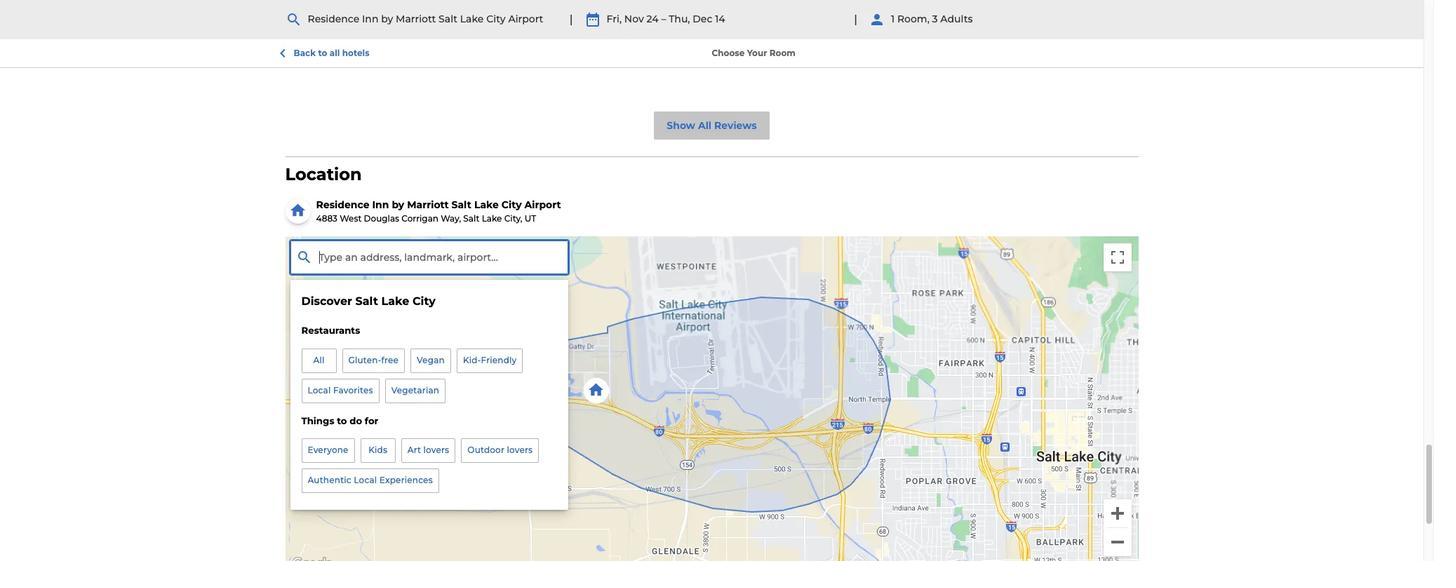 Task type: describe. For each thing, give the bounding box(es) containing it.
family
[[923, 12, 954, 24]]

residence inn by marriott salt lake city airport 4883 west douglas corrigan way, salt lake city, ut
[[316, 198, 561, 224]]

fri,
[[607, 13, 622, 25]]

thu,
[[669, 13, 690, 25]]

0 vertical spatial for
[[685, 0, 699, 9]]

map region
[[206, 170, 1435, 561]]

(with
[[858, 12, 884, 24]]

about
[[588, 13, 619, 25]]

residence
[[681, 12, 730, 24]]

traveling.)
[[459, 27, 508, 40]]

gluten-
[[348, 355, 381, 366]]

tab list containing overview & photos
[[285, 0, 769, 38]]

room
[[620, 12, 647, 24]]

that
[[1078, 0, 1099, 9]]

inn for residence inn by marriott salt lake city airport
[[362, 13, 379, 25]]

back
[[294, 48, 316, 58]]

art lovers
[[408, 445, 449, 456]]

outdoor lovers
[[468, 445, 533, 456]]

careful!
[[475, 0, 512, 9]]

overview
[[303, 13, 350, 25]]

lot.
[[957, 0, 973, 9]]

right
[[835, 0, 860, 9]]

room,
[[898, 13, 930, 25]]

choose
[[712, 47, 745, 58]]

map button
[[713, 1, 768, 38]]

location
[[285, 164, 362, 185]]

verified
[[413, 59, 446, 70]]

map
[[730, 13, 752, 25]]

at
[[649, 12, 659, 24]]

1 horizontal spatial is
[[1028, 12, 1035, 24]]

parking
[[916, 0, 955, 9]]

room
[[770, 47, 796, 58]]

1503
[[942, 14, 960, 24]]

| for fri, nov 24 – thu, dec 14
[[570, 12, 573, 26]]

show all reviews button
[[654, 112, 770, 140]]

hotels
[[342, 48, 370, 58]]

deal
[[1065, 12, 1087, 24]]

corrigan
[[402, 213, 439, 224]]

things
[[301, 415, 334, 426]]

your
[[747, 47, 767, 58]]

the down me in the top left of the page
[[662, 12, 679, 24]]

residence for residence inn by marriott salt lake city airport 4883 west douglas corrigan way, salt lake city, ut
[[316, 198, 370, 211]]

choose your room
[[712, 47, 796, 58]]

3 a from the left
[[1038, 12, 1044, 24]]

inn for residence inn by marriott salt lake city airport 4883 west douglas corrigan way, salt lake city, ut
[[372, 198, 389, 211]]

salt left move at the left of page
[[439, 13, 458, 25]]

salt up way,
[[452, 198, 472, 211]]

lovers for art lovers
[[424, 445, 449, 456]]

rooms
[[432, 13, 467, 25]]

everyone
[[308, 445, 349, 456]]

nov
[[625, 13, 644, 25]]

city for residence inn by marriott salt lake city airport
[[486, 13, 506, 25]]

all
[[330, 48, 340, 58]]

1
[[891, 13, 895, 25]]

large
[[895, 12, 921, 24]]

all inside button
[[698, 119, 712, 132]]

0 horizontal spatial all
[[313, 355, 325, 366]]

1 a from the left
[[612, 12, 617, 24]]

discover
[[301, 295, 352, 308]]

salt right way,
[[463, 213, 480, 224]]

0 horizontal spatial free
[[381, 355, 399, 366]]

&
[[352, 13, 359, 25]]

west
[[340, 213, 362, 224]]

verified guest
[[413, 59, 473, 70]]

reviews button
[[637, 1, 711, 38]]

restaurants
[[301, 325, 360, 336]]

24
[[647, 13, 659, 25]]

amenities
[[502, 13, 553, 25]]

me
[[666, 0, 682, 9]]

douglas
[[364, 213, 399, 224]]

big
[[1047, 12, 1063, 24]]

0 vertical spatial i
[[975, 0, 978, 9]]

art
[[408, 445, 421, 456]]

rooms button
[[415, 1, 484, 38]]

booking.com
[[515, 0, 581, 9]]

$ 1503 $ 1360
[[937, 7, 1010, 28]]

back to all hotels
[[294, 48, 370, 58]]



Task type: locate. For each thing, give the bounding box(es) containing it.
not
[[1000, 0, 1017, 9]]

i right lot.
[[975, 0, 978, 9]]

be
[[459, 0, 472, 9]]

local down kids
[[354, 475, 377, 486]]

2 horizontal spatial free
[[956, 12, 976, 24]]

1 room, 3 adults
[[891, 13, 973, 25]]

ut
[[525, 213, 536, 224]]

dec
[[693, 13, 713, 25]]

inn up douglas
[[372, 198, 389, 211]]

show
[[667, 119, 696, 132]]

free up vegetarian
[[381, 355, 399, 366]]

2 vertical spatial inn
[[372, 198, 389, 211]]

2 vertical spatial for
[[365, 415, 379, 426]]

marriott up corrigan
[[407, 198, 449, 211]]

| for 1 room, 3 adults
[[854, 12, 858, 26]]

reviews
[[654, 13, 695, 25], [715, 119, 757, 132]]

1 horizontal spatial breakfast
[[978, 12, 1025, 24]]

kids
[[369, 445, 388, 456]]

fri, nov 24 – thu, dec 14
[[607, 13, 726, 25]]

vegetarian
[[391, 385, 439, 396]]

–
[[661, 13, 666, 25]]

gluten-free
[[348, 355, 399, 366]]

friendly
[[481, 355, 517, 366]]

overview & photos button
[[286, 1, 414, 38]]

by
[[381, 13, 393, 25], [392, 198, 404, 211]]

way,
[[441, 213, 461, 224]]

actually
[[584, 0, 623, 9]]

| down booking.com
[[570, 12, 573, 26]]

for right do
[[365, 415, 379, 426]]

city for residence inn by marriott salt lake city airport 4883 west douglas corrigan way, salt lake city, ut
[[502, 198, 522, 211]]

google image
[[289, 555, 335, 561]]

0 horizontal spatial a
[[612, 12, 617, 24]]

to left do
[[337, 415, 347, 426]]

specifically
[[509, 12, 563, 24]]

1 horizontal spatial i
[[975, 0, 978, 9]]

airport inside residence inn by marriott salt lake city airport 4883 west douglas corrigan way, salt lake city, ut
[[525, 198, 561, 211]]

1 horizontal spatial local
[[354, 475, 377, 486]]

marriott
[[396, 13, 436, 25], [407, 198, 449, 211]]

1 vertical spatial by
[[392, 198, 404, 211]]

city
[[486, 13, 506, 25], [502, 198, 522, 211], [413, 295, 436, 308]]

inn inside be careful! booking.com actually booked me for the courtyard inn which is right across the parking lot. i am not happy with that move as i specifically reserved a room at the residence inn for the free breakfast (with a large family free breakfast is a big deal when traveling.)
[[773, 0, 789, 9]]

1 horizontal spatial lovers
[[507, 445, 533, 456]]

when
[[1089, 12, 1118, 24]]

None field
[[290, 240, 568, 274]]

by inside residence inn by marriott salt lake city airport 4883 west douglas corrigan way, salt lake city, ut
[[392, 198, 404, 211]]

a
[[612, 12, 617, 24], [887, 12, 893, 24], [1038, 12, 1044, 24]]

0 horizontal spatial for
[[365, 415, 379, 426]]

1 vertical spatial for
[[751, 12, 765, 24]]

amenities button
[[485, 1, 569, 38]]

3
[[932, 13, 938, 25]]

1 vertical spatial inn
[[362, 13, 379, 25]]

is down happy at right
[[1028, 12, 1035, 24]]

1 vertical spatial city
[[502, 198, 522, 211]]

free down lot.
[[956, 12, 976, 24]]

2 | from the left
[[854, 12, 858, 26]]

1 vertical spatial i
[[503, 12, 506, 24]]

breakfast down right
[[809, 12, 856, 24]]

1 horizontal spatial a
[[887, 12, 893, 24]]

tab list
[[285, 0, 769, 38]]

i
[[975, 0, 978, 9], [503, 12, 506, 24]]

a left big
[[1038, 12, 1044, 24]]

inn left which
[[773, 0, 789, 9]]

city up the city,
[[502, 198, 522, 211]]

1 horizontal spatial reviews
[[715, 119, 757, 132]]

1 vertical spatial is
[[1028, 12, 1035, 24]]

0 horizontal spatial lovers
[[424, 445, 449, 456]]

reviews down me in the top left of the page
[[654, 13, 695, 25]]

marriott up verified on the top left of the page
[[396, 13, 436, 25]]

0 horizontal spatial to
[[318, 48, 327, 58]]

0 vertical spatial marriott
[[396, 13, 436, 25]]

1 horizontal spatial free
[[787, 12, 807, 24]]

1 | from the left
[[570, 12, 573, 26]]

booked
[[625, 0, 663, 9]]

1 lovers from the left
[[424, 445, 449, 456]]

vegan
[[417, 355, 445, 366]]

move
[[459, 12, 487, 24]]

is left right
[[825, 0, 833, 9]]

kid-
[[463, 355, 481, 366]]

airport for residence inn by marriott salt lake city airport 4883 west douglas corrigan way, salt lake city, ut
[[525, 198, 561, 211]]

1 horizontal spatial for
[[685, 0, 699, 9]]

discover salt lake city
[[301, 295, 436, 308]]

as
[[489, 12, 500, 24]]

2 horizontal spatial a
[[1038, 12, 1044, 24]]

2 lovers from the left
[[507, 445, 533, 456]]

0 vertical spatial residence
[[308, 13, 360, 25]]

city down 'type an address, landmark, airport...' text field
[[413, 295, 436, 308]]

lovers right outdoor at bottom
[[507, 445, 533, 456]]

airport
[[508, 13, 544, 25], [525, 198, 561, 211]]

0 vertical spatial is
[[825, 0, 833, 9]]

do
[[350, 415, 362, 426]]

0 vertical spatial by
[[381, 13, 393, 25]]

local up things
[[308, 385, 331, 396]]

inn inside residence inn by marriott salt lake city airport 4883 west douglas corrigan way, salt lake city, ut
[[372, 198, 389, 211]]

0 vertical spatial airport
[[508, 13, 544, 25]]

all down restaurants
[[313, 355, 325, 366]]

residence
[[308, 13, 360, 25], [316, 198, 370, 211]]

inn
[[773, 0, 789, 9], [362, 13, 379, 25], [372, 198, 389, 211]]

1 vertical spatial reviews
[[715, 119, 757, 132]]

$ down lot.
[[965, 9, 970, 20]]

free down which
[[787, 12, 807, 24]]

lovers for outdoor lovers
[[507, 445, 533, 456]]

0 horizontal spatial $
[[937, 15, 941, 22]]

1 horizontal spatial $
[[965, 9, 970, 20]]

1 vertical spatial to
[[337, 415, 347, 426]]

2 breakfast from the left
[[978, 12, 1025, 24]]

a down actually
[[612, 12, 617, 24]]

lovers right art
[[424, 445, 449, 456]]

by for residence inn by marriott salt lake city airport
[[381, 13, 393, 25]]

$ left 1503 on the top of the page
[[937, 15, 941, 22]]

0 vertical spatial all
[[698, 119, 712, 132]]

marriott inside residence inn by marriott salt lake city airport 4883 west douglas corrigan way, salt lake city, ut
[[407, 198, 449, 211]]

| left (with on the right top of the page
[[854, 12, 858, 26]]

with
[[1053, 0, 1076, 9]]

1 horizontal spatial |
[[854, 12, 858, 26]]

2 vertical spatial city
[[413, 295, 436, 308]]

residence up "all"
[[308, 13, 360, 25]]

by for residence inn by marriott salt lake city airport 4883 west douglas corrigan way, salt lake city, ut
[[392, 198, 404, 211]]

1 vertical spatial airport
[[525, 198, 561, 211]]

14
[[715, 13, 726, 25]]

inn right & on the left top of the page
[[362, 13, 379, 25]]

for right me in the top left of the page
[[685, 0, 699, 9]]

lovers
[[424, 445, 449, 456], [507, 445, 533, 456]]

1 vertical spatial marriott
[[407, 198, 449, 211]]

1 vertical spatial all
[[313, 355, 325, 366]]

0 vertical spatial to
[[318, 48, 327, 58]]

to inside "button"
[[318, 48, 327, 58]]

0 horizontal spatial local
[[308, 385, 331, 396]]

favorites
[[333, 385, 373, 396]]

outdoor
[[468, 445, 505, 456]]

2 horizontal spatial for
[[751, 12, 765, 24]]

lake
[[460, 13, 484, 25], [474, 198, 499, 211], [482, 213, 502, 224], [381, 295, 409, 308]]

0 horizontal spatial reviews
[[654, 13, 695, 25]]

4883
[[316, 213, 338, 224]]

authentic local experiences
[[308, 475, 433, 486]]

0 vertical spatial local
[[308, 385, 331, 396]]

to for things
[[337, 415, 347, 426]]

for right inn
[[751, 12, 765, 24]]

be careful! booking.com actually booked me for the courtyard inn which is right across the parking lot. i am not happy with that move as i specifically reserved a room at the residence inn for the free breakfast (with a large family free breakfast is a big deal when traveling.)
[[459, 0, 1118, 40]]

Type an address, landmark, airport... text field
[[290, 240, 568, 274]]

1 breakfast from the left
[[809, 12, 856, 24]]

show all reviews
[[667, 119, 757, 132]]

i right as
[[503, 12, 506, 24]]

to left "all"
[[318, 48, 327, 58]]

city,
[[504, 213, 523, 224]]

airport for residence inn by marriott salt lake city airport
[[508, 13, 544, 25]]

adults
[[941, 13, 973, 25]]

0 vertical spatial reviews
[[654, 13, 695, 25]]

1 horizontal spatial to
[[337, 415, 347, 426]]

1 vertical spatial residence
[[316, 198, 370, 211]]

city down careful!
[[486, 13, 506, 25]]

airport up ut
[[525, 198, 561, 211]]

reserved
[[566, 12, 609, 24]]

marriott for residence inn by marriott salt lake city airport 4883 west douglas corrigan way, salt lake city, ut
[[407, 198, 449, 211]]

courtyard
[[721, 0, 770, 9]]

breakfast down not
[[978, 12, 1025, 24]]

1 vertical spatial local
[[354, 475, 377, 486]]

by right & on the left top of the page
[[381, 13, 393, 25]]

residence up west
[[316, 198, 370, 211]]

am
[[981, 0, 997, 9]]

1360
[[971, 7, 1010, 28]]

happy
[[1019, 0, 1051, 9]]

to for back
[[318, 48, 327, 58]]

for
[[685, 0, 699, 9], [751, 12, 765, 24], [365, 415, 379, 426]]

0 vertical spatial city
[[486, 13, 506, 25]]

city inside residence inn by marriott salt lake city airport 4883 west douglas corrigan way, salt lake city, ut
[[502, 198, 522, 211]]

$
[[965, 9, 970, 20], [937, 15, 941, 22]]

things to do for
[[301, 415, 379, 426]]

all right show
[[698, 119, 712, 132]]

overview & photos
[[303, 13, 397, 25]]

0 horizontal spatial breakfast
[[809, 12, 856, 24]]

0 vertical spatial inn
[[773, 0, 789, 9]]

guest
[[448, 59, 473, 70]]

the down the courtyard
[[768, 12, 784, 24]]

across
[[862, 0, 894, 9]]

residence inn by marriott salt lake city airport
[[308, 13, 544, 25]]

inn
[[733, 12, 749, 24]]

2 a from the left
[[887, 12, 893, 24]]

0 horizontal spatial i
[[503, 12, 506, 24]]

which
[[792, 0, 823, 9]]

residence for residence inn by marriott salt lake city airport
[[308, 13, 360, 25]]

airport down booking.com
[[508, 13, 544, 25]]

the up the large
[[896, 0, 913, 9]]

by up douglas
[[392, 198, 404, 211]]

a down 'across'
[[887, 12, 893, 24]]

the up residence
[[701, 0, 718, 9]]

|
[[570, 12, 573, 26], [854, 12, 858, 26]]

salt right the discover
[[355, 295, 378, 308]]

experiences
[[380, 475, 433, 486]]

marriott for residence inn by marriott salt lake city airport
[[396, 13, 436, 25]]

1 horizontal spatial all
[[698, 119, 712, 132]]

residence inside residence inn by marriott salt lake city airport 4883 west douglas corrigan way, salt lake city, ut
[[316, 198, 370, 211]]

photos
[[362, 13, 397, 25]]

0 horizontal spatial |
[[570, 12, 573, 26]]

0 horizontal spatial is
[[825, 0, 833, 9]]

reviews right show
[[715, 119, 757, 132]]

salt
[[439, 13, 458, 25], [452, 198, 472, 211], [463, 213, 480, 224], [355, 295, 378, 308]]

kid-friendly
[[463, 355, 517, 366]]



Task type: vqa. For each thing, say whether or not it's contained in the screenshot.
topmost Vegas,
no



